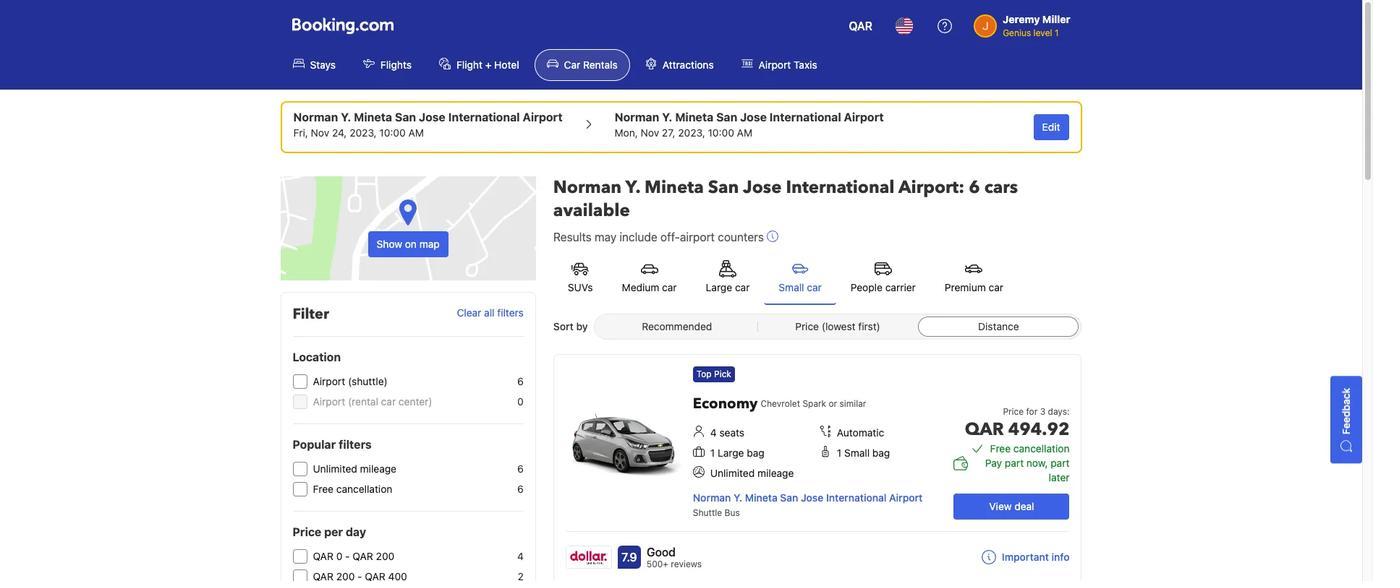 Task type: vqa. For each thing, say whether or not it's contained in the screenshot.
Rentals
yes



Task type: describe. For each thing, give the bounding box(es) containing it.
suvs button
[[554, 252, 608, 304]]

am for norman y. mineta san jose international airport fri, nov 24, 2023, 10:00 am
[[409, 127, 424, 139]]

airport inside norman y. mineta san jose international airport shuttle bus
[[890, 492, 923, 505]]

show on map button
[[280, 177, 536, 281]]

off-
[[661, 231, 680, 244]]

for
[[1027, 407, 1038, 418]]

mineta for 24,
[[354, 111, 392, 124]]

show on map
[[377, 238, 440, 250]]

4 seats
[[711, 427, 745, 439]]

7.9
[[622, 552, 637, 565]]

+
[[485, 59, 492, 71]]

rentals
[[583, 59, 618, 71]]

jose for 27,
[[741, 111, 767, 124]]

flight
[[457, 59, 483, 71]]

small inside product card "group"
[[845, 447, 870, 460]]

view deal
[[990, 501, 1035, 513]]

2023, for norman y. mineta san jose international airport mon, nov 27, 2023, 10:00 am
[[679, 127, 706, 139]]

(rental
[[348, 396, 379, 408]]

car rentals link
[[535, 49, 630, 81]]

good 500+ reviews
[[647, 547, 702, 570]]

center)
[[399, 396, 433, 408]]

drop-off date element
[[615, 126, 884, 140]]

top pick
[[697, 369, 732, 380]]

small car button
[[765, 252, 837, 305]]

cancellation for qar 494.92
[[1014, 443, 1070, 455]]

customer rating 7.9 good element
[[647, 544, 702, 562]]

1 for 1 small bag
[[837, 447, 842, 460]]

international for norman y. mineta san jose international airport shuttle bus
[[827, 492, 887, 505]]

clear all filters button
[[457, 307, 524, 319]]

norman y. mineta san jose international airport fri, nov 24, 2023, 10:00 am
[[294, 111, 563, 139]]

days:
[[1049, 407, 1070, 418]]

6 for unlimited mileage
[[518, 463, 524, 476]]

27,
[[662, 127, 676, 139]]

important info
[[1002, 552, 1070, 564]]

deal
[[1015, 501, 1035, 513]]

attractions link
[[633, 49, 726, 81]]

norman y. mineta san jose international airport: 6 cars available
[[554, 176, 1019, 223]]

1 norman y. mineta san jose international airport group from the left
[[294, 109, 563, 140]]

0 horizontal spatial filters
[[339, 439, 372, 452]]

-
[[345, 551, 350, 563]]

4 for 4
[[518, 551, 524, 563]]

good
[[647, 547, 676, 560]]

sort by element
[[594, 314, 1083, 340]]

stays
[[310, 59, 336, 71]]

norman y. mineta san jose international airport shuttle bus
[[693, 492, 923, 519]]

location
[[293, 351, 341, 364]]

10:00 for norman y. mineta san jose international airport fri, nov 24, 2023, 10:00 am
[[380, 127, 406, 139]]

qar
[[849, 20, 873, 33]]

economy chevrolet spark or similar
[[693, 395, 867, 414]]

medium car
[[622, 282, 677, 294]]

feedback button
[[1331, 377, 1363, 464]]

filter
[[293, 305, 329, 324]]

jeremy miller genius level 1
[[1003, 13, 1071, 38]]

price for 3 days: qar 494.92
[[965, 407, 1070, 442]]

top
[[697, 369, 712, 380]]

people
[[851, 282, 883, 294]]

search summary element
[[280, 101, 1083, 153]]

1 part from the left
[[1005, 457, 1024, 470]]

jeremy
[[1003, 13, 1041, 25]]

cars
[[985, 176, 1019, 200]]

norman y. mineta san jose international airport button
[[693, 492, 923, 505]]

airport taxis link
[[729, 49, 830, 81]]

0 horizontal spatial unlimited mileage
[[313, 463, 397, 476]]

24,
[[332, 127, 347, 139]]

y. inside norman y. mineta san jose international airport shuttle bus
[[734, 492, 743, 505]]

popular
[[293, 439, 336, 452]]

automatic
[[837, 427, 885, 439]]

car for medium car
[[662, 282, 677, 294]]

price for price for 3 days: qar 494.92
[[1004, 407, 1024, 418]]

fri,
[[294, 127, 308, 139]]

1 small bag
[[837, 447, 891, 460]]

10:00 for norman y. mineta san jose international airport mon, nov 27, 2023, 10:00 am
[[708, 127, 735, 139]]

per
[[324, 526, 343, 539]]

am for norman y. mineta san jose international airport mon, nov 27, 2023, 10:00 am
[[737, 127, 753, 139]]

car right (rental
[[381, 396, 396, 408]]

airport inside "link"
[[759, 59, 791, 71]]

y. for available
[[626, 176, 641, 200]]

norman inside norman y. mineta san jose international airport shuttle bus
[[693, 492, 731, 505]]

level
[[1034, 28, 1053, 38]]

unlimited inside product card "group"
[[711, 468, 755, 480]]

qar 0
[[313, 551, 343, 563]]

2023, for norman y. mineta san jose international airport fri, nov 24, 2023, 10:00 am
[[350, 127, 377, 139]]

medium car button
[[608, 252, 692, 304]]

premium
[[945, 282, 986, 294]]

nov for norman y. mineta san jose international airport fri, nov 24, 2023, 10:00 am
[[311, 127, 329, 139]]

qar button
[[841, 9, 882, 43]]

miller
[[1043, 13, 1071, 25]]

pay
[[986, 457, 1003, 470]]

qar 494.92
[[965, 418, 1070, 442]]

flight + hotel
[[457, 59, 519, 71]]

norman for 24,
[[294, 111, 338, 124]]

1 large bag
[[711, 447, 765, 460]]

flights link
[[351, 49, 424, 81]]

1 for 1 large bag
[[711, 447, 715, 460]]

unlimited mileage inside product card "group"
[[711, 468, 794, 480]]

airport inside norman y. mineta san jose international airport mon, nov 27, 2023, 10:00 am
[[844, 111, 884, 124]]

pick-up location element
[[294, 109, 563, 126]]

free cancellation for 6
[[313, 484, 393, 496]]

distance
[[979, 321, 1020, 333]]

2 norman y. mineta san jose international airport group from the left
[[615, 109, 884, 140]]

by
[[577, 321, 588, 333]]

now,
[[1027, 457, 1048, 470]]

view
[[990, 501, 1012, 513]]

shuttle
[[693, 508, 723, 519]]

results may include off-airport counters
[[554, 231, 764, 244]]

airport inside "norman y. mineta san jose international airport fri, nov 24, 2023, 10:00 am"
[[523, 111, 563, 124]]

0 horizontal spatial unlimited
[[313, 463, 357, 476]]

san for available
[[708, 176, 739, 200]]



Task type: locate. For each thing, give the bounding box(es) containing it.
genius
[[1003, 28, 1032, 38]]

san for 24,
[[395, 111, 416, 124]]

free cancellation
[[991, 443, 1070, 455], [313, 484, 393, 496]]

0 horizontal spatial small
[[779, 282, 805, 294]]

1 vertical spatial price
[[1004, 407, 1024, 418]]

am inside norman y. mineta san jose international airport mon, nov 27, 2023, 10:00 am
[[737, 127, 753, 139]]

2 bag from the left
[[873, 447, 891, 460]]

sort
[[554, 321, 574, 333]]

y. inside "norman y. mineta san jose international airport fri, nov 24, 2023, 10:00 am"
[[341, 111, 351, 124]]

bag for 1 small bag
[[873, 447, 891, 460]]

4 left supplied by dollar image
[[518, 551, 524, 563]]

2023, right 24, in the left of the page
[[350, 127, 377, 139]]

or
[[829, 399, 838, 410]]

jose inside norman y. mineta san jose international airport mon, nov 27, 2023, 10:00 am
[[741, 111, 767, 124]]

free cancellation up now,
[[991, 443, 1070, 455]]

jose inside norman y. mineta san jose international airport: 6 cars available
[[743, 176, 782, 200]]

cancellation up day
[[336, 484, 393, 496]]

edit
[[1043, 121, 1061, 133]]

san inside norman y. mineta san jose international airport shuttle bus
[[781, 492, 799, 505]]

2023, inside "norman y. mineta san jose international airport fri, nov 24, 2023, 10:00 am"
[[350, 127, 377, 139]]

recommended
[[642, 321, 713, 333]]

bag for 1 large bag
[[747, 447, 765, 460]]

norman for 27,
[[615, 111, 660, 124]]

(shuttle)
[[348, 376, 388, 388]]

premium car
[[945, 282, 1004, 294]]

price left (lowest
[[796, 321, 819, 333]]

6 for free cancellation
[[518, 484, 524, 496]]

2 part from the left
[[1051, 457, 1070, 470]]

large down airport
[[706, 282, 733, 294]]

nov for norman y. mineta san jose international airport mon, nov 27, 2023, 10:00 am
[[641, 127, 660, 139]]

1 down miller
[[1055, 28, 1059, 38]]

nov inside "norman y. mineta san jose international airport fri, nov 24, 2023, 10:00 am"
[[311, 127, 329, 139]]

0 horizontal spatial 1
[[711, 447, 715, 460]]

large inside product card "group"
[[718, 447, 745, 460]]

free cancellation up day
[[313, 484, 393, 496]]

y. for 27,
[[662, 111, 673, 124]]

car rentals
[[564, 59, 618, 71]]

4 left the seats
[[711, 427, 717, 439]]

nov right fri,
[[311, 127, 329, 139]]

1 horizontal spatial 1
[[837, 447, 842, 460]]

people carrier
[[851, 282, 916, 294]]

(lowest
[[822, 321, 856, 333]]

part right pay
[[1005, 457, 1024, 470]]

important
[[1002, 552, 1050, 564]]

2 horizontal spatial 1
[[1055, 28, 1059, 38]]

10:00 down drop-off location element
[[708, 127, 735, 139]]

1 vertical spatial 4
[[518, 551, 524, 563]]

map
[[420, 238, 440, 250]]

unlimited
[[313, 463, 357, 476], [711, 468, 755, 480]]

6
[[969, 176, 981, 200], [518, 376, 524, 388], [518, 463, 524, 476], [518, 484, 524, 496]]

am down drop-off location element
[[737, 127, 753, 139]]

0 vertical spatial large
[[706, 282, 733, 294]]

norman up fri,
[[294, 111, 338, 124]]

unlimited mileage down 1 large bag
[[711, 468, 794, 480]]

4
[[711, 427, 717, 439], [518, 551, 524, 563]]

10:00
[[380, 127, 406, 139], [708, 127, 735, 139]]

international
[[448, 111, 520, 124], [770, 111, 842, 124], [786, 176, 895, 200], [827, 492, 887, 505]]

cancellation inside product card "group"
[[1014, 443, 1070, 455]]

norman up "results"
[[554, 176, 622, 200]]

international inside norman y. mineta san jose international airport mon, nov 27, 2023, 10:00 am
[[770, 111, 842, 124]]

important info button
[[982, 551, 1070, 565]]

free up pay
[[991, 443, 1011, 455]]

spark
[[803, 399, 827, 410]]

flights
[[381, 59, 412, 71]]

1 vertical spatial free
[[313, 484, 334, 496]]

small inside button
[[779, 282, 805, 294]]

price for price (lowest first)
[[796, 321, 819, 333]]

price inside sort by element
[[796, 321, 819, 333]]

0 horizontal spatial 2023,
[[350, 127, 377, 139]]

500+
[[647, 560, 669, 570]]

1 down automatic
[[837, 447, 842, 460]]

mineta up off-
[[645, 176, 704, 200]]

mineta for 27,
[[676, 111, 714, 124]]

car for small car
[[807, 282, 822, 294]]

0 horizontal spatial price
[[293, 526, 322, 539]]

san
[[395, 111, 416, 124], [717, 111, 738, 124], [708, 176, 739, 200], [781, 492, 799, 505]]

1 horizontal spatial filters
[[498, 307, 524, 319]]

1 horizontal spatial 2023,
[[679, 127, 706, 139]]

1 vertical spatial cancellation
[[336, 484, 393, 496]]

1 horizontal spatial am
[[737, 127, 753, 139]]

free up price per day
[[313, 484, 334, 496]]

bus
[[725, 508, 740, 519]]

mineta inside norman y. mineta san jose international airport mon, nov 27, 2023, 10:00 am
[[676, 111, 714, 124]]

1 am from the left
[[409, 127, 424, 139]]

show
[[377, 238, 402, 250]]

hotel
[[495, 59, 519, 71]]

mineta up 27,
[[676, 111, 714, 124]]

filters right all
[[498, 307, 524, 319]]

4 for 4 seats
[[711, 427, 717, 439]]

people carrier button
[[837, 252, 931, 304]]

if you choose one, you'll need to make your own way there - but prices can be a lot lower. image
[[767, 231, 779, 242], [767, 231, 779, 242]]

unlimited mileage down popular filters
[[313, 463, 397, 476]]

pick-up date element
[[294, 126, 563, 140]]

10:00 inside "norman y. mineta san jose international airport fri, nov 24, 2023, 10:00 am"
[[380, 127, 406, 139]]

mileage up norman y. mineta san jose international airport "button"
[[758, 468, 794, 480]]

0 vertical spatial free
[[991, 443, 1011, 455]]

norman y. mineta san jose international airport group down flights
[[294, 109, 563, 140]]

2023, right 27,
[[679, 127, 706, 139]]

small down automatic
[[845, 447, 870, 460]]

1 horizontal spatial unlimited mileage
[[711, 468, 794, 480]]

1 horizontal spatial free
[[991, 443, 1011, 455]]

international inside "norman y. mineta san jose international airport fri, nov 24, 2023, 10:00 am"
[[448, 111, 520, 124]]

car down counters
[[735, 282, 750, 294]]

cancellation up now,
[[1014, 443, 1070, 455]]

2 vertical spatial price
[[293, 526, 322, 539]]

free for 6
[[313, 484, 334, 496]]

1 horizontal spatial norman y. mineta san jose international airport group
[[615, 109, 884, 140]]

1 horizontal spatial part
[[1051, 457, 1070, 470]]

1 horizontal spatial unlimited
[[711, 468, 755, 480]]

filters right popular
[[339, 439, 372, 452]]

first)
[[859, 321, 881, 333]]

mileage down popular filters
[[360, 463, 397, 476]]

international for norman y. mineta san jose international airport: 6 cars available
[[786, 176, 895, 200]]

0 vertical spatial filters
[[498, 307, 524, 319]]

1 inside jeremy miller genius level 1
[[1055, 28, 1059, 38]]

qar 0 - qar 200
[[313, 551, 395, 563]]

product card group
[[554, 355, 1088, 582]]

day
[[346, 526, 366, 539]]

popular filters
[[293, 439, 372, 452]]

airport
[[759, 59, 791, 71], [523, 111, 563, 124], [844, 111, 884, 124], [313, 376, 345, 388], [313, 396, 345, 408], [890, 492, 923, 505]]

car right medium
[[662, 282, 677, 294]]

international inside norman y. mineta san jose international airport: 6 cars available
[[786, 176, 895, 200]]

car right premium
[[989, 282, 1004, 294]]

0 horizontal spatial 4
[[518, 551, 524, 563]]

airport
[[680, 231, 715, 244]]

1 vertical spatial small
[[845, 447, 870, 460]]

10:00 down 'pick-up location' element
[[380, 127, 406, 139]]

bag down automatic
[[873, 447, 891, 460]]

y. up "bus"
[[734, 492, 743, 505]]

available
[[554, 199, 630, 223]]

0 vertical spatial cancellation
[[1014, 443, 1070, 455]]

norman for available
[[554, 176, 622, 200]]

free cancellation inside product card "group"
[[991, 443, 1070, 455]]

2023, inside norman y. mineta san jose international airport mon, nov 27, 2023, 10:00 am
[[679, 127, 706, 139]]

norman inside "norman y. mineta san jose international airport fri, nov 24, 2023, 10:00 am"
[[294, 111, 338, 124]]

all
[[484, 307, 495, 319]]

1 vertical spatial free cancellation
[[313, 484, 393, 496]]

may
[[595, 231, 617, 244]]

1 2023, from the left
[[350, 127, 377, 139]]

mineta for available
[[645, 176, 704, 200]]

0 horizontal spatial norman y. mineta san jose international airport group
[[294, 109, 563, 140]]

price up qar 494.92
[[1004, 407, 1024, 418]]

2 am from the left
[[737, 127, 753, 139]]

nov inside norman y. mineta san jose international airport mon, nov 27, 2023, 10:00 am
[[641, 127, 660, 139]]

7.9 element
[[618, 547, 641, 570]]

jose for 24,
[[419, 111, 446, 124]]

car for premium car
[[989, 282, 1004, 294]]

y. up include
[[626, 176, 641, 200]]

include
[[620, 231, 658, 244]]

price for price per day
[[293, 526, 322, 539]]

norman up mon,
[[615, 111, 660, 124]]

0 horizontal spatial nov
[[311, 127, 329, 139]]

1 horizontal spatial 4
[[711, 427, 717, 439]]

bag down economy chevrolet spark or similar
[[747, 447, 765, 460]]

norman y. mineta san jose international airport group
[[294, 109, 563, 140], [615, 109, 884, 140]]

2 nov from the left
[[641, 127, 660, 139]]

counters
[[718, 231, 764, 244]]

1 horizontal spatial small
[[845, 447, 870, 460]]

airport:
[[899, 176, 965, 200]]

free for qar 494.92
[[991, 443, 1011, 455]]

jose inside "norman y. mineta san jose international airport fri, nov 24, 2023, 10:00 am"
[[419, 111, 446, 124]]

free inside product card "group"
[[991, 443, 1011, 455]]

1 vertical spatial filters
[[339, 439, 372, 452]]

mon,
[[615, 127, 638, 139]]

0 vertical spatial free cancellation
[[991, 443, 1070, 455]]

mileage inside product card "group"
[[758, 468, 794, 480]]

0 horizontal spatial free
[[313, 484, 334, 496]]

1 horizontal spatial bag
[[873, 447, 891, 460]]

0 vertical spatial price
[[796, 321, 819, 333]]

price (lowest first)
[[796, 321, 881, 333]]

international inside norman y. mineta san jose international airport shuttle bus
[[827, 492, 887, 505]]

1 horizontal spatial 10:00
[[708, 127, 735, 139]]

jose inside norman y. mineta san jose international airport shuttle bus
[[801, 492, 824, 505]]

san inside norman y. mineta san jose international airport mon, nov 27, 2023, 10:00 am
[[717, 111, 738, 124]]

seats
[[720, 427, 745, 439]]

1 horizontal spatial nov
[[641, 127, 660, 139]]

0 vertical spatial small
[[779, 282, 805, 294]]

car up price (lowest first)
[[807, 282, 822, 294]]

qar 200
[[353, 551, 395, 563]]

0 horizontal spatial mileage
[[360, 463, 397, 476]]

car for large car
[[735, 282, 750, 294]]

edit button
[[1034, 114, 1070, 140]]

1 down 4 seats
[[711, 447, 715, 460]]

large inside the large car button
[[706, 282, 733, 294]]

san inside norman y. mineta san jose international airport: 6 cars available
[[708, 176, 739, 200]]

price
[[796, 321, 819, 333], [1004, 407, 1024, 418], [293, 526, 322, 539]]

unlimited down popular filters
[[313, 463, 357, 476]]

part up later
[[1051, 457, 1070, 470]]

1 horizontal spatial price
[[796, 321, 819, 333]]

mineta inside "norman y. mineta san jose international airport fri, nov 24, 2023, 10:00 am"
[[354, 111, 392, 124]]

0 vertical spatial 4
[[711, 427, 717, 439]]

car
[[564, 59, 581, 71]]

0 horizontal spatial free cancellation
[[313, 484, 393, 496]]

norman
[[294, 111, 338, 124], [615, 111, 660, 124], [554, 176, 622, 200], [693, 492, 731, 505]]

mineta inside norman y. mineta san jose international airport shuttle bus
[[745, 492, 778, 505]]

large car button
[[692, 252, 765, 304]]

jose for available
[[743, 176, 782, 200]]

6 inside norman y. mineta san jose international airport: 6 cars available
[[969, 176, 981, 200]]

price left 'per'
[[293, 526, 322, 539]]

norman up shuttle
[[693, 492, 731, 505]]

supplied by dollar image
[[567, 547, 612, 569]]

stays link
[[280, 49, 348, 81]]

free cancellation for qar 494.92
[[991, 443, 1070, 455]]

0 horizontal spatial cancellation
[[336, 484, 393, 496]]

cancellation for 6
[[336, 484, 393, 496]]

1 nov from the left
[[311, 127, 329, 139]]

later
[[1049, 472, 1070, 484]]

1 vertical spatial large
[[718, 447, 745, 460]]

mineta down 1 large bag
[[745, 492, 778, 505]]

1 horizontal spatial free cancellation
[[991, 443, 1070, 455]]

mineta down flights link
[[354, 111, 392, 124]]

mineta
[[354, 111, 392, 124], [676, 111, 714, 124], [645, 176, 704, 200], [745, 492, 778, 505]]

feedback
[[1341, 388, 1353, 435]]

0 horizontal spatial part
[[1005, 457, 1024, 470]]

medium
[[622, 282, 660, 294]]

norman inside norman y. mineta san jose international airport: 6 cars available
[[554, 176, 622, 200]]

10:00 inside norman y. mineta san jose international airport mon, nov 27, 2023, 10:00 am
[[708, 127, 735, 139]]

drop-off location element
[[615, 109, 884, 126]]

am
[[409, 127, 424, 139], [737, 127, 753, 139]]

1 horizontal spatial mileage
[[758, 468, 794, 480]]

nov
[[311, 127, 329, 139], [641, 127, 660, 139]]

flight + hotel link
[[427, 49, 532, 81]]

price inside price for 3 days: qar 494.92
[[1004, 407, 1024, 418]]

0 horizontal spatial am
[[409, 127, 424, 139]]

1 horizontal spatial cancellation
[[1014, 443, 1070, 455]]

mineta inside norman y. mineta san jose international airport: 6 cars available
[[645, 176, 704, 200]]

international for norman y. mineta san jose international airport fri, nov 24, 2023, 10:00 am
[[448, 111, 520, 124]]

1
[[1055, 28, 1059, 38], [711, 447, 715, 460], [837, 447, 842, 460]]

2 2023, from the left
[[679, 127, 706, 139]]

y. up 24, in the left of the page
[[341, 111, 351, 124]]

y. up 27,
[[662, 111, 673, 124]]

airport taxis
[[759, 59, 818, 71]]

nov left 27,
[[641, 127, 660, 139]]

2 10:00 from the left
[[708, 127, 735, 139]]

norman inside norman y. mineta san jose international airport mon, nov 27, 2023, 10:00 am
[[615, 111, 660, 124]]

similar
[[840, 399, 867, 410]]

0 horizontal spatial bag
[[747, 447, 765, 460]]

international for norman y. mineta san jose international airport mon, nov 27, 2023, 10:00 am
[[770, 111, 842, 124]]

1 10:00 from the left
[[380, 127, 406, 139]]

y.
[[341, 111, 351, 124], [662, 111, 673, 124], [626, 176, 641, 200], [734, 492, 743, 505]]

san inside "norman y. mineta san jose international airport fri, nov 24, 2023, 10:00 am"
[[395, 111, 416, 124]]

airport (shuttle)
[[313, 376, 388, 388]]

skip to main content element
[[0, 0, 1363, 90]]

1 bag from the left
[[747, 447, 765, 460]]

bag
[[747, 447, 765, 460], [873, 447, 891, 460]]

small up price (lowest first)
[[779, 282, 805, 294]]

clear
[[457, 307, 482, 319]]

3
[[1041, 407, 1046, 418]]

large down the seats
[[718, 447, 745, 460]]

mileage
[[360, 463, 397, 476], [758, 468, 794, 480]]

small
[[779, 282, 805, 294], [845, 447, 870, 460]]

filters inside button
[[498, 307, 524, 319]]

san for 27,
[[717, 111, 738, 124]]

y. inside norman y. mineta san jose international airport mon, nov 27, 2023, 10:00 am
[[662, 111, 673, 124]]

am down 'pick-up location' element
[[409, 127, 424, 139]]

y. inside norman y. mineta san jose international airport: 6 cars available
[[626, 176, 641, 200]]

car inside button
[[807, 282, 822, 294]]

2 horizontal spatial price
[[1004, 407, 1024, 418]]

y. for 24,
[[341, 111, 351, 124]]

am inside "norman y. mineta san jose international airport fri, nov 24, 2023, 10:00 am"
[[409, 127, 424, 139]]

unlimited down 1 large bag
[[711, 468, 755, 480]]

norman y. mineta san jose international airport group down airport taxis "link"
[[615, 109, 884, 140]]

4 inside product card "group"
[[711, 427, 717, 439]]

chevrolet
[[761, 399, 801, 410]]

6 for airport (shuttle)
[[518, 376, 524, 388]]

reviews
[[671, 560, 702, 570]]

suvs
[[568, 282, 593, 294]]

0 horizontal spatial 10:00
[[380, 127, 406, 139]]



